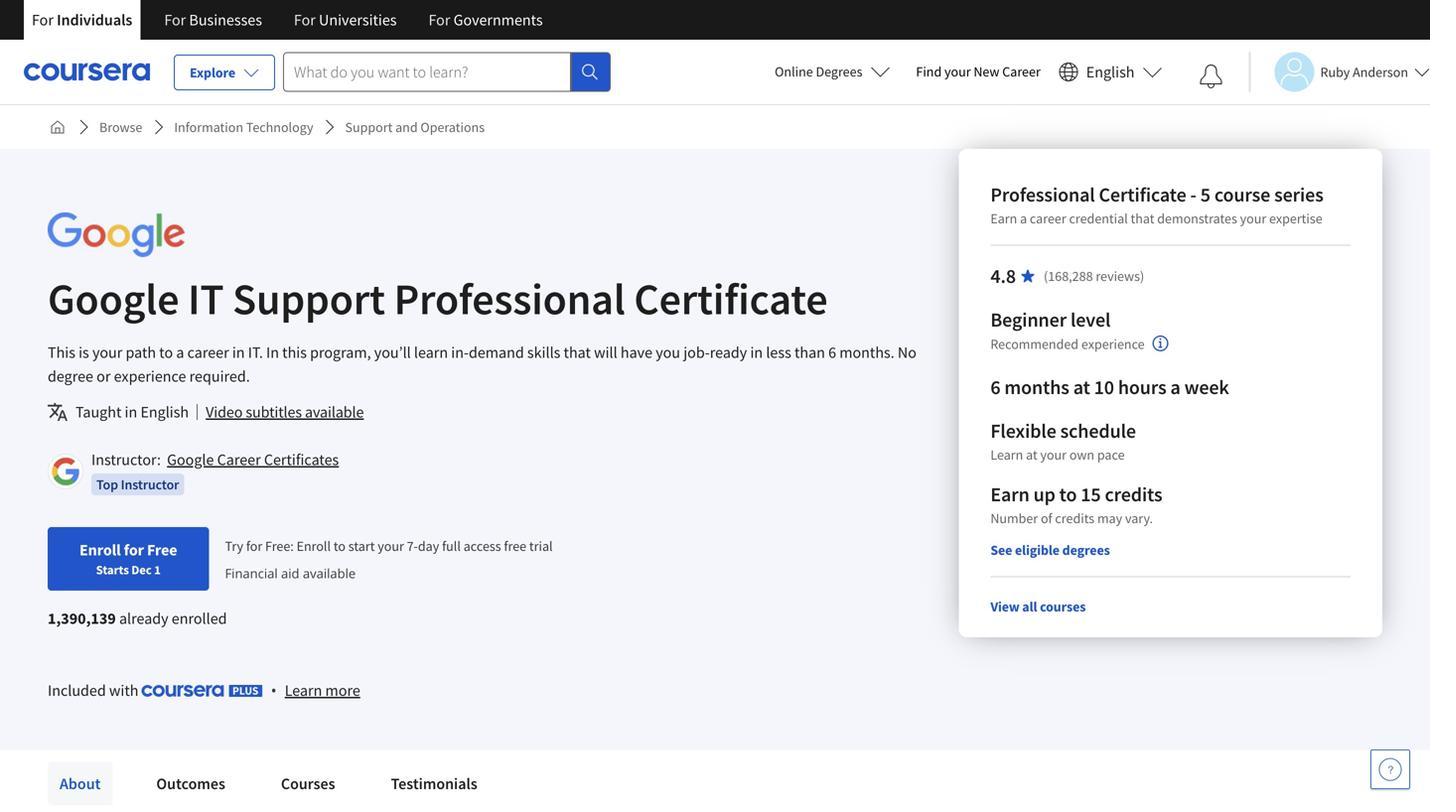Task type: describe. For each thing, give the bounding box(es) containing it.
free
[[504, 537, 527, 555]]

recommended
[[991, 335, 1079, 353]]

course
[[1215, 182, 1271, 207]]

10
[[1095, 375, 1115, 400]]

a for 6 months at 10 hours a week
[[1171, 375, 1181, 400]]

0 horizontal spatial credits
[[1056, 510, 1095, 528]]

video subtitles available button
[[206, 400, 364, 424]]

learn inside flexible schedule learn at your own pace
[[991, 446, 1024, 464]]

browse link
[[91, 109, 150, 145]]

skills
[[528, 343, 561, 363]]

5
[[1201, 182, 1211, 207]]

0 horizontal spatial certificate
[[634, 271, 828, 326]]

information
[[174, 118, 243, 136]]

courses
[[281, 775, 335, 794]]

degrees
[[1063, 542, 1111, 559]]

earn inside professional certificate - 5 course series earn a career credential that demonstrates your expertise
[[991, 210, 1018, 228]]

beginner
[[991, 308, 1067, 332]]

support and operations link
[[337, 109, 493, 145]]

trial
[[530, 537, 553, 555]]

courses
[[1040, 598, 1086, 616]]

for universities
[[294, 10, 397, 30]]

1,390,139 already enrolled
[[48, 609, 227, 629]]

path
[[126, 343, 156, 363]]

about link
[[48, 763, 113, 806]]

video
[[206, 402, 243, 422]]

banner navigation
[[16, 0, 559, 40]]

credential
[[1070, 210, 1129, 228]]

google inside instructor: google career certificates top instructor
[[167, 450, 214, 470]]

dec
[[131, 562, 152, 578]]

is
[[79, 343, 89, 363]]

online degrees
[[775, 63, 863, 80]]

all
[[1023, 598, 1038, 616]]

show notifications image
[[1200, 65, 1224, 88]]

your inside flexible schedule learn at your own pace
[[1041, 446, 1067, 464]]

months.
[[840, 343, 895, 363]]

job-
[[684, 343, 710, 363]]

coursera image
[[24, 56, 150, 88]]

number
[[991, 510, 1039, 528]]

view all courses
[[991, 598, 1086, 616]]

and
[[396, 118, 418, 136]]

view
[[991, 598, 1020, 616]]

vary.
[[1126, 510, 1154, 528]]

will
[[594, 343, 618, 363]]

top
[[96, 476, 118, 494]]

financial aid available button
[[225, 565, 356, 583]]

degree
[[48, 367, 93, 387]]

anderson
[[1353, 63, 1409, 81]]

enroll inside enroll for free starts dec 1
[[79, 541, 121, 560]]

professional inside professional certificate - 5 course series earn a career credential that demonstrates your expertise
[[991, 182, 1096, 207]]

flexible
[[991, 419, 1057, 444]]

online degrees button
[[759, 50, 907, 93]]

coursera plus image
[[142, 685, 263, 697]]

2 earn from the top
[[991, 482, 1030, 507]]

1 horizontal spatial credits
[[1105, 482, 1163, 507]]

required.
[[189, 367, 250, 387]]

for for enroll
[[124, 541, 144, 560]]

testimonials
[[391, 775, 478, 794]]

that inside this is your path to a career in it. in this program, you'll learn in-demand skills that will have you job-ready in less than 6 months. no degree or experience required.
[[564, 343, 591, 363]]

degrees
[[816, 63, 863, 80]]

operations
[[421, 118, 485, 136]]

4.8
[[991, 264, 1017, 289]]

your inside try for free: enroll to start your 7-day full access free trial financial aid available
[[378, 537, 404, 555]]

to for try for free: enroll to start your 7-day full access free trial financial aid available
[[334, 537, 346, 555]]

about
[[60, 775, 101, 794]]

see eligible degrees
[[991, 542, 1111, 559]]

enrolled
[[172, 609, 227, 629]]

explore
[[190, 64, 236, 81]]

certificate inside professional certificate - 5 course series earn a career credential that demonstrates your expertise
[[1100, 182, 1187, 207]]

you
[[656, 343, 681, 363]]

ruby anderson
[[1321, 63, 1409, 81]]

online
[[775, 63, 814, 80]]

level
[[1071, 308, 1111, 332]]

hours
[[1119, 375, 1167, 400]]

starts
[[96, 562, 129, 578]]

free:
[[265, 537, 294, 555]]

6 inside this is your path to a career in it. in this program, you'll learn in-demand skills that will have you job-ready in less than 6 months. no degree or experience required.
[[829, 343, 837, 363]]

included
[[48, 681, 106, 701]]

find
[[917, 63, 942, 80]]

• learn more
[[271, 680, 361, 701]]

week
[[1185, 375, 1230, 400]]

for for businesses
[[164, 10, 186, 30]]

career inside professional certificate - 5 course series earn a career credential that demonstrates your expertise
[[1030, 210, 1067, 228]]

home image
[[50, 119, 66, 135]]

no
[[898, 343, 917, 363]]

technology
[[246, 118, 314, 136]]

for businesses
[[164, 10, 262, 30]]

career inside this is your path to a career in it. in this program, you'll learn in-demand skills that will have you job-ready in less than 6 months. no degree or experience required.
[[187, 343, 229, 363]]

flexible schedule learn at your own pace
[[991, 419, 1137, 464]]

schedule
[[1061, 419, 1137, 444]]

learn more link
[[285, 679, 361, 703]]

eligible
[[1016, 542, 1060, 559]]

6 months at 10 hours a week
[[991, 375, 1230, 400]]

information about difficulty level pre-requisites. image
[[1153, 336, 1169, 352]]

(168,288
[[1044, 267, 1094, 285]]

available inside try for free: enroll to start your 7-day full access free trial financial aid available
[[303, 565, 356, 583]]

start
[[349, 537, 375, 555]]

certificates
[[264, 450, 339, 470]]

recommended experience
[[991, 335, 1145, 353]]

english inside button
[[1087, 62, 1135, 82]]



Task type: locate. For each thing, give the bounding box(es) containing it.
0 vertical spatial experience
[[1082, 335, 1145, 353]]

information technology link
[[166, 109, 321, 145]]

for for governments
[[429, 10, 451, 30]]

0 vertical spatial that
[[1131, 210, 1155, 228]]

0 vertical spatial to
[[159, 343, 173, 363]]

see eligible degrees button
[[991, 541, 1111, 560]]

1 for from the left
[[32, 10, 54, 30]]

to inside try for free: enroll to start your 7-day full access free trial financial aid available
[[334, 537, 346, 555]]

your left own
[[1041, 446, 1067, 464]]

support and operations
[[345, 118, 485, 136]]

it
[[188, 271, 224, 326]]

earn up "number"
[[991, 482, 1030, 507]]

0 vertical spatial earn
[[991, 210, 1018, 228]]

0 horizontal spatial learn
[[285, 681, 322, 701]]

reviews)
[[1096, 267, 1145, 285]]

for left individuals
[[32, 10, 54, 30]]

1 vertical spatial career
[[187, 343, 229, 363]]

1 horizontal spatial that
[[1131, 210, 1155, 228]]

google career certificates image
[[51, 457, 80, 487]]

None search field
[[283, 52, 611, 92]]

1 horizontal spatial career
[[1030, 210, 1067, 228]]

4 for from the left
[[429, 10, 451, 30]]

google up path
[[48, 271, 179, 326]]

taught in english
[[76, 402, 189, 422]]

6 right than
[[829, 343, 837, 363]]

(168,288 reviews)
[[1044, 267, 1145, 285]]

earn up 4.8
[[991, 210, 1018, 228]]

for
[[246, 537, 263, 555], [124, 541, 144, 560]]

day
[[418, 537, 439, 555]]

1 vertical spatial english
[[141, 402, 189, 422]]

enroll right free:
[[297, 537, 331, 555]]

your right find
[[945, 63, 971, 80]]

career
[[1003, 63, 1041, 80], [217, 450, 261, 470]]

instructor
[[121, 476, 179, 494]]

to left 15
[[1060, 482, 1077, 507]]

this is your path to a career in it. in this program, you'll learn in-demand skills that will have you job-ready in less than 6 months. no degree or experience required.
[[48, 343, 917, 387]]

try
[[225, 537, 244, 555]]

0 vertical spatial at
[[1074, 375, 1091, 400]]

demand
[[469, 343, 524, 363]]

this
[[48, 343, 75, 363]]

career left the credential in the right of the page
[[1030, 210, 1067, 228]]

career right new
[[1003, 63, 1041, 80]]

1 vertical spatial a
[[176, 343, 184, 363]]

1 horizontal spatial professional
[[991, 182, 1096, 207]]

in
[[266, 343, 279, 363]]

1 horizontal spatial experience
[[1082, 335, 1145, 353]]

0 vertical spatial career
[[1030, 210, 1067, 228]]

your right is
[[92, 343, 123, 363]]

0 horizontal spatial for
[[124, 541, 144, 560]]

to right path
[[159, 343, 173, 363]]

learn
[[414, 343, 448, 363]]

professional up the credential in the right of the page
[[991, 182, 1096, 207]]

testimonials link
[[379, 763, 490, 806]]

to inside this is your path to a career in it. in this program, you'll learn in-demand skills that will have you job-ready in less than 6 months. no degree or experience required.
[[159, 343, 173, 363]]

credits down earn up to 15 credits
[[1056, 510, 1095, 528]]

governments
[[454, 10, 543, 30]]

that inside professional certificate - 5 course series earn a career credential that demonstrates your expertise
[[1131, 210, 1155, 228]]

available
[[305, 402, 364, 422], [303, 565, 356, 583]]

1 horizontal spatial in
[[232, 343, 245, 363]]

1 horizontal spatial career
[[1003, 63, 1041, 80]]

that left will
[[564, 343, 591, 363]]

2 horizontal spatial a
[[1171, 375, 1181, 400]]

for for individuals
[[32, 10, 54, 30]]

english
[[1087, 62, 1135, 82], [141, 402, 189, 422]]

for for universities
[[294, 10, 316, 30]]

1 vertical spatial career
[[217, 450, 261, 470]]

a
[[1021, 210, 1028, 228], [176, 343, 184, 363], [1171, 375, 1181, 400]]

already
[[119, 609, 169, 629]]

for left businesses
[[164, 10, 186, 30]]

0 horizontal spatial that
[[564, 343, 591, 363]]

enroll inside try for free: enroll to start your 7-day full access free trial financial aid available
[[297, 537, 331, 555]]

0 vertical spatial google
[[48, 271, 179, 326]]

learn down flexible
[[991, 446, 1024, 464]]

experience down path
[[114, 367, 186, 387]]

6
[[829, 343, 837, 363], [991, 375, 1001, 400]]

in right "taught"
[[125, 402, 137, 422]]

video subtitles available
[[206, 402, 364, 422]]

your inside professional certificate - 5 course series earn a career credential that demonstrates your expertise
[[1241, 210, 1267, 228]]

taught
[[76, 402, 122, 422]]

available up certificates on the left of the page
[[305, 402, 364, 422]]

learn inside • learn more
[[285, 681, 322, 701]]

1 horizontal spatial 6
[[991, 375, 1001, 400]]

google image
[[48, 213, 185, 257]]

2 horizontal spatial to
[[1060, 482, 1077, 507]]

1 horizontal spatial certificate
[[1100, 182, 1187, 207]]

0 vertical spatial certificate
[[1100, 182, 1187, 207]]

financial
[[225, 565, 278, 583]]

you'll
[[374, 343, 411, 363]]

1,390,139
[[48, 609, 116, 629]]

1 vertical spatial credits
[[1056, 510, 1095, 528]]

experience inside this is your path to a career in it. in this program, you'll learn in-demand skills that will have you job-ready in less than 6 months. no degree or experience required.
[[114, 367, 186, 387]]

0 vertical spatial available
[[305, 402, 364, 422]]

1 vertical spatial at
[[1027, 446, 1038, 464]]

0 horizontal spatial to
[[159, 343, 173, 363]]

aid
[[281, 565, 300, 583]]

outcomes link
[[144, 763, 237, 806]]

What do you want to learn? text field
[[283, 52, 571, 92]]

available inside button
[[305, 402, 364, 422]]

1 horizontal spatial to
[[334, 537, 346, 555]]

for individuals
[[32, 10, 132, 30]]

learn
[[991, 446, 1024, 464], [285, 681, 322, 701]]

1 vertical spatial support
[[233, 271, 385, 326]]

1 vertical spatial experience
[[114, 367, 186, 387]]

to left start
[[334, 537, 346, 555]]

instructor: google career certificates top instructor
[[91, 450, 339, 494]]

experience
[[1082, 335, 1145, 353], [114, 367, 186, 387]]

english button
[[1051, 40, 1171, 104]]

new
[[974, 63, 1000, 80]]

0 horizontal spatial at
[[1027, 446, 1038, 464]]

1 horizontal spatial learn
[[991, 446, 1024, 464]]

a left week
[[1171, 375, 1181, 400]]

of
[[1041, 510, 1053, 528]]

credits
[[1105, 482, 1163, 507], [1056, 510, 1095, 528]]

to
[[159, 343, 173, 363], [1060, 482, 1077, 507], [334, 537, 346, 555]]

for left universities
[[294, 10, 316, 30]]

-
[[1191, 182, 1197, 207]]

0 vertical spatial english
[[1087, 62, 1135, 82]]

have
[[621, 343, 653, 363]]

your down course at the top right of the page
[[1241, 210, 1267, 228]]

1 vertical spatial that
[[564, 343, 591, 363]]

enroll
[[297, 537, 331, 555], [79, 541, 121, 560]]

0 horizontal spatial 6
[[829, 343, 837, 363]]

series
[[1275, 182, 1324, 207]]

full
[[442, 537, 461, 555]]

1 vertical spatial to
[[1060, 482, 1077, 507]]

1 vertical spatial earn
[[991, 482, 1030, 507]]

1 horizontal spatial at
[[1074, 375, 1091, 400]]

at down flexible
[[1027, 446, 1038, 464]]

in left it.
[[232, 343, 245, 363]]

learn right •
[[285, 681, 322, 701]]

1 horizontal spatial enroll
[[297, 537, 331, 555]]

0 vertical spatial credits
[[1105, 482, 1163, 507]]

6 left months
[[991, 375, 1001, 400]]

a right path
[[176, 343, 184, 363]]

support left and
[[345, 118, 393, 136]]

experience down level
[[1082, 335, 1145, 353]]

available right aid
[[303, 565, 356, 583]]

1 horizontal spatial for
[[246, 537, 263, 555]]

a left the credential in the right of the page
[[1021, 210, 1028, 228]]

1 horizontal spatial a
[[1021, 210, 1028, 228]]

2 vertical spatial a
[[1171, 375, 1181, 400]]

professional certificate - 5 course series earn a career credential that demonstrates your expertise
[[991, 182, 1324, 228]]

it.
[[248, 343, 263, 363]]

ready
[[710, 343, 748, 363]]

subtitles
[[246, 402, 302, 422]]

a for this is your path to a career in it. in this program, you'll learn in-demand skills that will have you job-ready in less than 6 months. no degree or experience required.
[[176, 343, 184, 363]]

0 horizontal spatial english
[[141, 402, 189, 422]]

2 for from the left
[[164, 10, 186, 30]]

career down video
[[217, 450, 261, 470]]

for up dec
[[124, 541, 144, 560]]

certificate up ready
[[634, 271, 828, 326]]

2 vertical spatial to
[[334, 537, 346, 555]]

browse
[[99, 118, 142, 136]]

1 vertical spatial learn
[[285, 681, 322, 701]]

0 horizontal spatial professional
[[394, 271, 626, 326]]

0 horizontal spatial career
[[217, 450, 261, 470]]

15
[[1081, 482, 1102, 507]]

certificate up the credential in the right of the page
[[1100, 182, 1187, 207]]

0 vertical spatial learn
[[991, 446, 1024, 464]]

professional up demand
[[394, 271, 626, 326]]

google up instructor
[[167, 450, 214, 470]]

months
[[1005, 375, 1070, 400]]

expertise
[[1270, 210, 1323, 228]]

that right the credential in the right of the page
[[1131, 210, 1155, 228]]

at inside flexible schedule learn at your own pace
[[1027, 446, 1038, 464]]

beginner level
[[991, 308, 1111, 332]]

or
[[97, 367, 111, 387]]

0 horizontal spatial career
[[187, 343, 229, 363]]

your left 7-
[[378, 537, 404, 555]]

credits up vary. at the right of page
[[1105, 482, 1163, 507]]

1 horizontal spatial english
[[1087, 62, 1135, 82]]

1 vertical spatial professional
[[394, 271, 626, 326]]

for right try
[[246, 537, 263, 555]]

in left less
[[751, 343, 763, 363]]

0 vertical spatial support
[[345, 118, 393, 136]]

0 vertical spatial a
[[1021, 210, 1028, 228]]

than
[[795, 343, 826, 363]]

for governments
[[429, 10, 543, 30]]

enroll up starts
[[79, 541, 121, 560]]

your inside this is your path to a career in it. in this program, you'll learn in-demand skills that will have you job-ready in less than 6 months. no degree or experience required.
[[92, 343, 123, 363]]

0 horizontal spatial a
[[176, 343, 184, 363]]

1 vertical spatial certificate
[[634, 271, 828, 326]]

1 vertical spatial 6
[[991, 375, 1001, 400]]

2 horizontal spatial in
[[751, 343, 763, 363]]

pace
[[1098, 446, 1125, 464]]

1 vertical spatial google
[[167, 450, 214, 470]]

help center image
[[1379, 758, 1403, 782]]

businesses
[[189, 10, 262, 30]]

0 horizontal spatial experience
[[114, 367, 186, 387]]

outcomes
[[156, 775, 225, 794]]

0 vertical spatial professional
[[991, 182, 1096, 207]]

information technology
[[174, 118, 314, 136]]

support up this
[[233, 271, 385, 326]]

for up the what do you want to learn? text box
[[429, 10, 451, 30]]

professional
[[991, 182, 1096, 207], [394, 271, 626, 326]]

0 vertical spatial 6
[[829, 343, 837, 363]]

career up required.
[[187, 343, 229, 363]]

for inside try for free: enroll to start your 7-day full access free trial financial aid available
[[246, 537, 263, 555]]

at
[[1074, 375, 1091, 400], [1027, 446, 1038, 464]]

for
[[32, 10, 54, 30], [164, 10, 186, 30], [294, 10, 316, 30], [429, 10, 451, 30]]

3 for from the left
[[294, 10, 316, 30]]

0 vertical spatial career
[[1003, 63, 1041, 80]]

for inside enroll for free starts dec 1
[[124, 541, 144, 560]]

career inside instructor: google career certificates top instructor
[[217, 450, 261, 470]]

1 earn from the top
[[991, 210, 1018, 228]]

1 vertical spatial available
[[303, 565, 356, 583]]

0 horizontal spatial enroll
[[79, 541, 121, 560]]

1
[[154, 562, 161, 578]]

at left 10
[[1074, 375, 1091, 400]]

program,
[[310, 343, 371, 363]]

for for try
[[246, 537, 263, 555]]

0 horizontal spatial in
[[125, 402, 137, 422]]

google it support professional certificate
[[48, 271, 828, 326]]

support
[[345, 118, 393, 136], [233, 271, 385, 326]]

a inside this is your path to a career in it. in this program, you'll learn in-demand skills that will have you job-ready in less than 6 months. no degree or experience required.
[[176, 343, 184, 363]]

included with
[[48, 681, 142, 701]]

to for this is your path to a career in it. in this program, you'll learn in-demand skills that will have you job-ready in less than 6 months. no degree or experience required.
[[159, 343, 173, 363]]

a inside professional certificate - 5 course series earn a career credential that demonstrates your expertise
[[1021, 210, 1028, 228]]

view all courses link
[[991, 598, 1086, 616]]



Task type: vqa. For each thing, say whether or not it's contained in the screenshot.
the left Learn
yes



